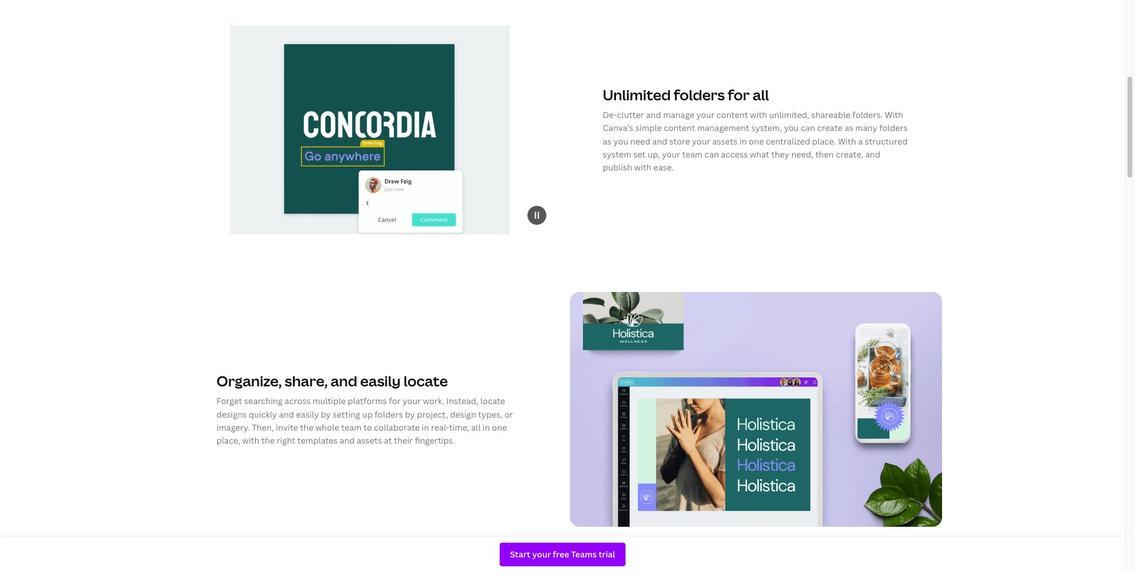 Task type: describe. For each thing, give the bounding box(es) containing it.
1 vertical spatial easily
[[296, 409, 319, 421]]

0 vertical spatial can
[[801, 122, 815, 134]]

up,
[[648, 149, 660, 160]]

across
[[285, 396, 311, 407]]

structured
[[865, 136, 908, 147]]

your right store
[[692, 136, 711, 147]]

designs
[[217, 409, 247, 421]]

unlimited,
[[769, 109, 810, 120]]

0 vertical spatial with
[[885, 109, 904, 120]]

one inside organize, share, and easily locate forget searching across multiple platforms for your work. instead, locate designs quickly and easily by setting up folders by project, design types, or imagery. then, invite the whole team to collaborate in real-time, all in one place, with the right templates and assets at their fingertips.
[[492, 423, 507, 434]]

setting
[[333, 409, 360, 421]]

1 vertical spatial with
[[838, 136, 857, 147]]

1 horizontal spatial as
[[845, 122, 854, 134]]

and up simple
[[646, 109, 661, 120]]

clutter
[[617, 109, 644, 120]]

then
[[816, 149, 834, 160]]

2 by from the left
[[405, 409, 415, 421]]

team inside organize, share, and easily locate forget searching across multiple platforms for your work. instead, locate designs quickly and easily by setting up folders by project, design types, or imagery. then, invite the whole team to collaborate in real-time, all in one place, with the right templates and assets at their fingertips.
[[341, 423, 362, 434]]

store
[[670, 136, 690, 147]]

folders.
[[853, 109, 883, 120]]

share,
[[285, 372, 328, 391]]

0 horizontal spatial as
[[603, 136, 612, 147]]

create
[[817, 122, 843, 134]]

or
[[505, 409, 513, 421]]

shareable
[[812, 109, 851, 120]]

1 horizontal spatial in
[[483, 423, 490, 434]]

imagery.
[[217, 423, 250, 434]]

publish
[[603, 162, 633, 173]]

0 horizontal spatial the
[[261, 436, 275, 447]]

and up the invite
[[279, 409, 294, 421]]

1 horizontal spatial with
[[635, 162, 652, 173]]

canva's
[[603, 122, 634, 134]]

one inside unlimited folders for all de-clutter and manage your content with unlimited, shareable folders. with canva's simple content management system, you can create as many folders as you need and store your assets in one centralized place. with a structured system set up, your team can access what they need, then create, and publish with ease.
[[749, 136, 764, 147]]

set
[[634, 149, 646, 160]]

and up 'multiple' at bottom left
[[331, 372, 357, 391]]

then,
[[252, 423, 274, 434]]

ease.
[[654, 162, 674, 173]]

assets inside organize, share, and easily locate forget searching across multiple platforms for your work. instead, locate designs quickly and easily by setting up folders by project, design types, or imagery. then, invite the whole team to collaborate in real-time, all in one place, with the right templates and assets at their fingertips.
[[357, 436, 382, 447]]

0 horizontal spatial in
[[422, 423, 429, 434]]

0 horizontal spatial you
[[614, 136, 629, 147]]

work.
[[423, 396, 445, 407]]

1 vertical spatial can
[[705, 149, 719, 160]]

unlimited folders for all de-clutter and manage your content with unlimited, shareable folders. with canva's simple content management system, you can create as many folders as you need and store your assets in one centralized place. with a structured system set up, your team can access what they need, then create, and publish with ease.
[[603, 85, 908, 173]]

whole
[[315, 423, 339, 434]]

1 by from the left
[[321, 409, 331, 421]]

all inside unlimited folders for all de-clutter and manage your content with unlimited, shareable folders. with canva's simple content management system, you can create as many folders as you need and store your assets in one centralized place. with a structured system set up, your team can access what they need, then create, and publish with ease.
[[753, 85, 769, 104]]

need,
[[792, 149, 814, 160]]

access
[[721, 149, 748, 160]]

many
[[856, 122, 878, 134]]

1 vertical spatial locate
[[480, 396, 505, 407]]

1 vertical spatial folders
[[880, 122, 908, 134]]

instead,
[[447, 396, 478, 407]]

and down structured
[[866, 149, 881, 160]]

a
[[859, 136, 863, 147]]

real-
[[431, 423, 449, 434]]

in inside unlimited folders for all de-clutter and manage your content with unlimited, shareable folders. with canva's simple content management system, you can create as many folders as you need and store your assets in one centralized place. with a structured system set up, your team can access what they need, then create, and publish with ease.
[[740, 136, 747, 147]]

types,
[[478, 409, 503, 421]]

create,
[[836, 149, 864, 160]]

your inside organize, share, and easily locate forget searching across multiple platforms for your work. instead, locate designs quickly and easily by setting up folders by project, design types, or imagery. then, invite the whole team to collaborate in real-time, all in one place, with the right templates and assets at their fingertips.
[[403, 396, 421, 407]]



Task type: vqa. For each thing, say whether or not it's contained in the screenshot.
'ease.'
yes



Task type: locate. For each thing, give the bounding box(es) containing it.
for up management
[[728, 85, 750, 104]]

1 vertical spatial you
[[614, 136, 629, 147]]

folders
[[674, 85, 725, 104], [880, 122, 908, 134], [375, 409, 403, 421]]

0 vertical spatial assets
[[713, 136, 738, 147]]

1 horizontal spatial content
[[717, 109, 748, 120]]

assets down management
[[713, 136, 738, 147]]

organize, share, and easily locate forget searching across multiple platforms for your work. instead, locate designs quickly and easily by setting up folders by project, design types, or imagery. then, invite the whole team to collaborate in real-time, all in one place, with the right templates and assets at their fingertips.
[[217, 372, 513, 447]]

management
[[697, 122, 750, 134]]

1 horizontal spatial for
[[728, 85, 750, 104]]

team down the setting
[[341, 423, 362, 434]]

and down the setting
[[340, 436, 355, 447]]

unlimited
[[603, 85, 671, 104]]

1 horizontal spatial can
[[801, 122, 815, 134]]

project,
[[417, 409, 448, 421]]

content up management
[[717, 109, 748, 120]]

the
[[300, 423, 313, 434], [261, 436, 275, 447]]

0 vertical spatial folders
[[674, 85, 725, 104]]

0 vertical spatial for
[[728, 85, 750, 104]]

1 vertical spatial assets
[[357, 436, 382, 447]]

in left real-
[[422, 423, 429, 434]]

1 horizontal spatial easily
[[360, 372, 401, 391]]

your up management
[[697, 109, 715, 120]]

easily
[[360, 372, 401, 391], [296, 409, 319, 421]]

1 horizontal spatial the
[[300, 423, 313, 434]]

content up store
[[664, 122, 695, 134]]

0 horizontal spatial by
[[321, 409, 331, 421]]

collaborate
[[374, 423, 420, 434]]

for inside unlimited folders for all de-clutter and manage your content with unlimited, shareable folders. with canva's simple content management system, you can create as many folders as you need and store your assets in one centralized place. with a structured system set up, your team can access what they need, then create, and publish with ease.
[[728, 85, 750, 104]]

as left many
[[845, 122, 854, 134]]

templates
[[298, 436, 338, 447]]

and up up,
[[653, 136, 668, 147]]

0 horizontal spatial all
[[471, 423, 481, 434]]

locate
[[404, 372, 448, 391], [480, 396, 505, 407]]

as up the system
[[603, 136, 612, 147]]

1 vertical spatial the
[[261, 436, 275, 447]]

0 vertical spatial all
[[753, 85, 769, 104]]

team
[[682, 149, 703, 160], [341, 423, 362, 434]]

forget
[[217, 396, 242, 407]]

the up templates
[[300, 423, 313, 434]]

in up access
[[740, 136, 747, 147]]

all inside organize, share, and easily locate forget searching across multiple platforms for your work. instead, locate designs quickly and easily by setting up folders by project, design types, or imagery. then, invite the whole team to collaborate in real-time, all in one place, with the right templates and assets at their fingertips.
[[471, 423, 481, 434]]

invite
[[276, 423, 298, 434]]

0 horizontal spatial assets
[[357, 436, 382, 447]]

platforms
[[348, 396, 387, 407]]

1 vertical spatial as
[[603, 136, 612, 147]]

as
[[845, 122, 854, 134], [603, 136, 612, 147]]

your
[[697, 109, 715, 120], [692, 136, 711, 147], [662, 149, 680, 160], [403, 396, 421, 407]]

can
[[801, 122, 815, 134], [705, 149, 719, 160]]

searching
[[244, 396, 283, 407]]

0 vertical spatial team
[[682, 149, 703, 160]]

with up the system,
[[750, 109, 767, 120]]

need
[[631, 136, 651, 147]]

1 horizontal spatial with
[[885, 109, 904, 120]]

locate up types,
[[480, 396, 505, 407]]

1 horizontal spatial one
[[749, 136, 764, 147]]

1 horizontal spatial you
[[784, 122, 799, 134]]

system
[[603, 149, 632, 160]]

1 vertical spatial one
[[492, 423, 507, 434]]

one
[[749, 136, 764, 147], [492, 423, 507, 434]]

with
[[885, 109, 904, 120], [838, 136, 857, 147]]

team inside unlimited folders for all de-clutter and manage your content with unlimited, shareable folders. with canva's simple content management system, you can create as many folders as you need and store your assets in one centralized place. with a structured system set up, your team can access what they need, then create, and publish with ease.
[[682, 149, 703, 160]]

quickly
[[249, 409, 277, 421]]

by up whole
[[321, 409, 331, 421]]

you down canva's
[[614, 136, 629, 147]]

1 vertical spatial all
[[471, 423, 481, 434]]

0 vertical spatial the
[[300, 423, 313, 434]]

0 horizontal spatial team
[[341, 423, 362, 434]]

folders up manage
[[674, 85, 725, 104]]

one down types,
[[492, 423, 507, 434]]

0 vertical spatial content
[[717, 109, 748, 120]]

0 horizontal spatial folders
[[375, 409, 403, 421]]

1 vertical spatial content
[[664, 122, 695, 134]]

their
[[394, 436, 413, 447]]

with down then,
[[242, 436, 259, 447]]

locate up work.
[[404, 372, 448, 391]]

0 vertical spatial locate
[[404, 372, 448, 391]]

folders up collaborate
[[375, 409, 403, 421]]

with up the create,
[[838, 136, 857, 147]]

1 horizontal spatial locate
[[480, 396, 505, 407]]

de-
[[603, 109, 617, 120]]

easily down across
[[296, 409, 319, 421]]

by up collaborate
[[405, 409, 415, 421]]

can left access
[[705, 149, 719, 160]]

for up collaborate
[[389, 396, 401, 407]]

manage
[[663, 109, 695, 120]]

1 horizontal spatial team
[[682, 149, 703, 160]]

0 horizontal spatial one
[[492, 423, 507, 434]]

1 horizontal spatial folders
[[674, 85, 725, 104]]

your up the "ease." at right
[[662, 149, 680, 160]]

in
[[740, 136, 747, 147], [422, 423, 429, 434], [483, 423, 490, 434]]

2 vertical spatial with
[[242, 436, 259, 447]]

for inside organize, share, and easily locate forget searching across multiple platforms for your work. instead, locate designs quickly and easily by setting up folders by project, design types, or imagery. then, invite the whole team to collaborate in real-time, all in one place, with the right templates and assets at their fingertips.
[[389, 396, 401, 407]]

0 horizontal spatial with
[[838, 136, 857, 147]]

1 vertical spatial team
[[341, 423, 362, 434]]

system,
[[752, 122, 782, 134]]

with inside organize, share, and easily locate forget searching across multiple platforms for your work. instead, locate designs quickly and easily by setting up folders by project, design types, or imagery. then, invite the whole team to collaborate in real-time, all in one place, with the right templates and assets at their fingertips.
[[242, 436, 259, 447]]

1 horizontal spatial assets
[[713, 136, 738, 147]]

fingertips.
[[415, 436, 455, 447]]

and
[[646, 109, 661, 120], [653, 136, 668, 147], [866, 149, 881, 160], [331, 372, 357, 391], [279, 409, 294, 421], [340, 436, 355, 447]]

1 horizontal spatial by
[[405, 409, 415, 421]]

assets
[[713, 136, 738, 147], [357, 436, 382, 447]]

multiple
[[313, 396, 346, 407]]

place,
[[217, 436, 240, 447]]

with down set
[[635, 162, 652, 173]]

at
[[384, 436, 392, 447]]

folders inside organize, share, and easily locate forget searching across multiple platforms for your work. instead, locate designs quickly and easily by setting up folders by project, design types, or imagery. then, invite the whole team to collaborate in real-time, all in one place, with the right templates and assets at their fingertips.
[[375, 409, 403, 421]]

to
[[364, 423, 372, 434]]

team down store
[[682, 149, 703, 160]]

time,
[[449, 423, 469, 434]]

design
[[450, 409, 476, 421]]

0 horizontal spatial can
[[705, 149, 719, 160]]

by
[[321, 409, 331, 421], [405, 409, 415, 421]]

0 horizontal spatial with
[[242, 436, 259, 447]]

1 horizontal spatial all
[[753, 85, 769, 104]]

0 vertical spatial easily
[[360, 372, 401, 391]]

you
[[784, 122, 799, 134], [614, 136, 629, 147]]

0 horizontal spatial content
[[664, 122, 695, 134]]

2 horizontal spatial in
[[740, 136, 747, 147]]

0 vertical spatial you
[[784, 122, 799, 134]]

they
[[772, 149, 790, 160]]

simple
[[636, 122, 662, 134]]

all right the time,
[[471, 423, 481, 434]]

you down unlimited,
[[784, 122, 799, 134]]

right
[[277, 436, 296, 447]]

1 vertical spatial with
[[635, 162, 652, 173]]

all
[[753, 85, 769, 104], [471, 423, 481, 434]]

assets down to
[[357, 436, 382, 447]]

all up the system,
[[753, 85, 769, 104]]

assets inside unlimited folders for all de-clutter and manage your content with unlimited, shareable folders. with canva's simple content management system, you can create as many folders as you need and store your assets in one centralized place. with a structured system set up, your team can access what they need, then create, and publish with ease.
[[713, 136, 738, 147]]

2 vertical spatial folders
[[375, 409, 403, 421]]

what
[[750, 149, 770, 160]]

the down then,
[[261, 436, 275, 447]]

one up "what"
[[749, 136, 764, 147]]

0 horizontal spatial for
[[389, 396, 401, 407]]

0 vertical spatial as
[[845, 122, 854, 134]]

content
[[717, 109, 748, 120], [664, 122, 695, 134]]

in down types,
[[483, 423, 490, 434]]

up
[[362, 409, 373, 421]]

with
[[750, 109, 767, 120], [635, 162, 652, 173], [242, 436, 259, 447]]

easily up platforms
[[360, 372, 401, 391]]

folders up structured
[[880, 122, 908, 134]]

0 vertical spatial with
[[750, 109, 767, 120]]

can up place.
[[801, 122, 815, 134]]

0 horizontal spatial locate
[[404, 372, 448, 391]]

2 horizontal spatial folders
[[880, 122, 908, 134]]

your left work.
[[403, 396, 421, 407]]

centralized
[[766, 136, 811, 147]]

place.
[[813, 136, 836, 147]]

organize,
[[217, 372, 282, 391]]

0 horizontal spatial easily
[[296, 409, 319, 421]]

1 vertical spatial for
[[389, 396, 401, 407]]

2 horizontal spatial with
[[750, 109, 767, 120]]

with right folders.
[[885, 109, 904, 120]]

0 vertical spatial one
[[749, 136, 764, 147]]

for
[[728, 85, 750, 104], [389, 396, 401, 407]]



